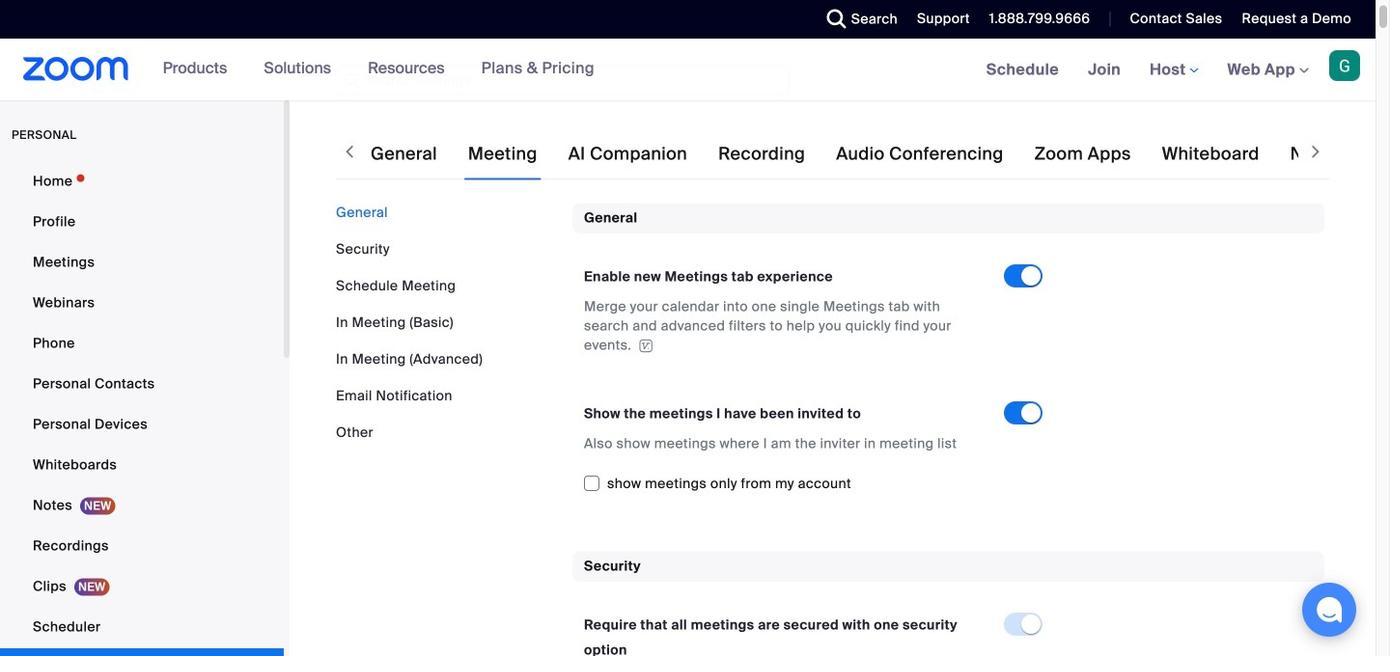Task type: locate. For each thing, give the bounding box(es) containing it.
application
[[584, 297, 987, 355]]

profile picture image
[[1330, 50, 1361, 81]]

open chat image
[[1317, 597, 1344, 624]]

general element
[[573, 203, 1325, 521]]

scroll left image
[[340, 142, 359, 162]]

meetings navigation
[[972, 39, 1377, 102]]

banner
[[0, 39, 1377, 102]]

tabs of my account settings page tab list
[[367, 127, 1391, 181]]

personal menu menu
[[0, 162, 284, 657]]

Search Settings text field
[[336, 65, 790, 96]]

application inside general element
[[584, 297, 987, 355]]

product information navigation
[[148, 39, 609, 100]]

menu bar
[[336, 203, 558, 443]]



Task type: vqa. For each thing, say whether or not it's contained in the screenshot.
Pricing
no



Task type: describe. For each thing, give the bounding box(es) containing it.
support version for enable new meetings tab experience image
[[637, 340, 656, 353]]

security element
[[573, 552, 1325, 657]]

zoom logo image
[[23, 57, 129, 81]]

scroll right image
[[1307, 142, 1326, 162]]



